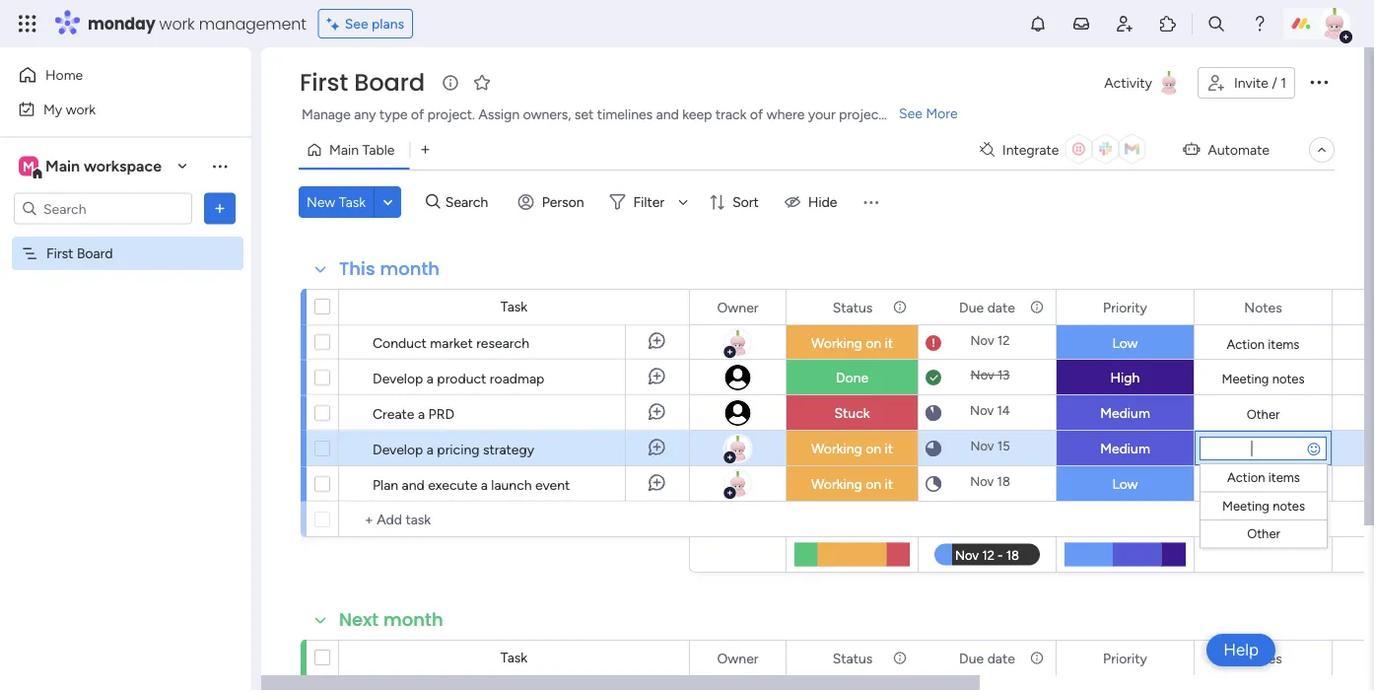 Task type: describe. For each thing, give the bounding box(es) containing it.
nov 12
[[971, 333, 1010, 349]]

help button
[[1207, 634, 1276, 667]]

work for my
[[66, 101, 96, 117]]

show board description image
[[439, 73, 463, 93]]

invite members image
[[1115, 14, 1135, 34]]

2 priority from the top
[[1104, 650, 1148, 667]]

1 horizontal spatial first board
[[300, 66, 425, 99]]

2 working on it from the top
[[812, 440, 894, 457]]

2 medium from the top
[[1101, 440, 1151, 457]]

nov 18
[[971, 474, 1011, 490]]

monday work management
[[88, 12, 306, 35]]

filter button
[[602, 186, 695, 218]]

column information image for second due date field from the bottom of the page
[[1030, 299, 1045, 315]]

done
[[836, 369, 869, 386]]

home button
[[12, 59, 212, 91]]

a for product
[[427, 370, 434, 387]]

add to favorites image
[[472, 72, 492, 92]]

timelines
[[597, 106, 653, 123]]

2 low from the top
[[1113, 476, 1139, 493]]

launch
[[491, 476, 532, 493]]

execute
[[428, 476, 478, 493]]

stands.
[[888, 106, 931, 123]]

my work
[[43, 101, 96, 117]]

1 owner field from the top
[[713, 296, 764, 318]]

dapulse integrations image
[[980, 143, 995, 157]]

task inside new task button
[[339, 194, 366, 211]]

create
[[373, 405, 415, 422]]

v2 overdue deadline image
[[926, 334, 942, 353]]

inbox image
[[1072, 14, 1092, 34]]

15
[[998, 438, 1011, 454]]

0 vertical spatial notes
[[1273, 371, 1305, 387]]

event
[[536, 476, 570, 493]]

manage
[[302, 106, 351, 123]]

2 priority field from the top
[[1099, 647, 1153, 669]]

person
[[542, 194, 584, 211]]

nov for nov 15
[[971, 438, 995, 454]]

new task button
[[299, 186, 374, 218]]

collapse board header image
[[1315, 142, 1330, 158]]

my work button
[[12, 93, 212, 125]]

plan
[[373, 476, 399, 493]]

new task
[[307, 194, 366, 211]]

owner for 1st owner field from the bottom of the page
[[717, 650, 759, 667]]

integrate
[[1003, 142, 1060, 158]]

due for second due date field from the bottom of the page
[[960, 299, 984, 316]]

keep
[[683, 106, 713, 123]]

1 working from the top
[[812, 335, 863, 352]]

workspace
[[84, 157, 162, 176]]

monday
[[88, 12, 155, 35]]

see more link
[[897, 104, 960, 123]]

plan and execute a launch event
[[373, 476, 570, 493]]

12
[[998, 333, 1010, 349]]

invite / 1 button
[[1198, 67, 1296, 99]]

board inside first board list box
[[77, 245, 113, 262]]

+ Add task text field
[[349, 508, 681, 532]]

filter
[[634, 194, 665, 211]]

main workspace
[[45, 157, 162, 176]]

1 horizontal spatial options image
[[1308, 70, 1331, 93]]

0 vertical spatial action items
[[1227, 336, 1300, 352]]

0 vertical spatial action
[[1227, 336, 1265, 352]]

autopilot image
[[1184, 136, 1201, 161]]

select product image
[[18, 14, 37, 34]]

smile o image
[[1308, 441, 1321, 456]]

roadmap
[[490, 370, 545, 387]]

first inside list box
[[46, 245, 73, 262]]

invite / 1
[[1235, 74, 1287, 91]]

owner for 2nd owner field from the bottom
[[717, 299, 759, 316]]

project
[[839, 106, 884, 123]]

main for main table
[[329, 142, 359, 158]]

my
[[43, 101, 62, 117]]

ruby anderson image
[[1320, 8, 1351, 39]]

nov for nov 12
[[971, 333, 995, 349]]

automate
[[1209, 142, 1270, 158]]

hide button
[[777, 186, 850, 218]]

new
[[307, 194, 336, 211]]

1 on from the top
[[866, 335, 882, 352]]

1 priority field from the top
[[1099, 296, 1153, 318]]

a left launch
[[481, 476, 488, 493]]

1 meeting notes from the top
[[1222, 371, 1305, 387]]

table
[[362, 142, 395, 158]]

develop for develop a product roadmap
[[373, 370, 423, 387]]

strategy
[[483, 441, 535, 458]]

more
[[926, 105, 958, 122]]

0 horizontal spatial and
[[402, 476, 425, 493]]

Search in workspace field
[[41, 197, 165, 220]]

1 notes field from the top
[[1240, 296, 1288, 318]]

set
[[575, 106, 594, 123]]

2 on from the top
[[866, 440, 882, 457]]

1 it from the top
[[885, 335, 894, 352]]

see more
[[899, 105, 958, 122]]

nov 14
[[971, 403, 1011, 419]]

column information image for 2nd due date field from the top
[[1030, 650, 1045, 666]]

activity
[[1105, 74, 1153, 91]]

manage any type of project. assign owners, set timelines and keep track of where your project stands.
[[302, 106, 931, 123]]

hide
[[809, 194, 838, 211]]

notes for 1st notes field from the bottom of the page
[[1245, 650, 1283, 667]]

/
[[1273, 74, 1278, 91]]

m
[[23, 158, 34, 175]]

1
[[1281, 74, 1287, 91]]

main for main workspace
[[45, 157, 80, 176]]

workspace image
[[19, 155, 38, 177]]

nov for nov 14
[[971, 403, 994, 419]]

project.
[[428, 106, 475, 123]]

help
[[1224, 640, 1259, 660]]

1 working on it from the top
[[812, 335, 894, 352]]

3 working from the top
[[812, 476, 863, 493]]

1 vertical spatial other
[[1248, 526, 1281, 542]]

status for first status field from the bottom
[[833, 650, 873, 667]]

a for prd
[[418, 405, 425, 422]]

see for see plans
[[345, 15, 368, 32]]

search everything image
[[1207, 14, 1227, 34]]

1 vertical spatial action items
[[1228, 470, 1301, 486]]

type
[[380, 106, 408, 123]]

1 vertical spatial options image
[[210, 199, 230, 218]]

develop a pricing strategy
[[373, 441, 535, 458]]

month for this month
[[380, 256, 440, 282]]

due date for second due date field from the bottom of the page
[[960, 299, 1016, 316]]

due date for 2nd due date field from the top
[[960, 650, 1016, 667]]

arrow down image
[[672, 190, 695, 214]]

this month
[[339, 256, 440, 282]]

1 horizontal spatial board
[[354, 66, 425, 99]]

1 vertical spatial notes
[[1273, 498, 1306, 514]]

help image
[[1251, 14, 1270, 34]]

see plans
[[345, 15, 404, 32]]

2 working from the top
[[812, 440, 863, 457]]



Task type: locate. For each thing, give the bounding box(es) containing it.
main table button
[[299, 134, 410, 166]]

plans
[[372, 15, 404, 32]]

0 vertical spatial owner
[[717, 299, 759, 316]]

1 vertical spatial working on it
[[812, 440, 894, 457]]

0 horizontal spatial see
[[345, 15, 368, 32]]

5 nov from the top
[[971, 474, 994, 490]]

None field
[[1200, 437, 1303, 461]]

2 meeting from the top
[[1223, 498, 1270, 514]]

2 vertical spatial working
[[812, 476, 863, 493]]

0 vertical spatial task
[[339, 194, 366, 211]]

task for next month
[[501, 649, 528, 666]]

develop
[[373, 370, 423, 387], [373, 441, 423, 458]]

0 horizontal spatial options image
[[210, 199, 230, 218]]

option
[[0, 236, 251, 240]]

1 status from the top
[[833, 299, 873, 316]]

action
[[1227, 336, 1265, 352], [1228, 470, 1266, 486]]

options image right 1
[[1308, 70, 1331, 93]]

angle down image
[[383, 195, 393, 210]]

2 owner field from the top
[[713, 647, 764, 669]]

a left prd
[[418, 405, 425, 422]]

1 nov from the top
[[971, 333, 995, 349]]

month
[[380, 256, 440, 282], [384, 608, 444, 633]]

product
[[437, 370, 487, 387]]

date
[[988, 299, 1016, 316], [988, 650, 1016, 667]]

month inside field
[[380, 256, 440, 282]]

a
[[427, 370, 434, 387], [418, 405, 425, 422], [427, 441, 434, 458], [481, 476, 488, 493]]

menu image
[[861, 192, 881, 212]]

work right monday
[[159, 12, 195, 35]]

2 it from the top
[[885, 440, 894, 457]]

1 vertical spatial develop
[[373, 441, 423, 458]]

1 horizontal spatial of
[[750, 106, 763, 123]]

high
[[1111, 369, 1140, 386]]

create a prd
[[373, 405, 455, 422]]

Search field
[[441, 188, 500, 216]]

notifications image
[[1029, 14, 1048, 34]]

18
[[998, 474, 1011, 490]]

conduct
[[373, 334, 427, 351]]

0 vertical spatial other
[[1247, 406, 1281, 422]]

2 status from the top
[[833, 650, 873, 667]]

1 horizontal spatial main
[[329, 142, 359, 158]]

main right workspace image
[[45, 157, 80, 176]]

main table
[[329, 142, 395, 158]]

14
[[998, 403, 1011, 419]]

2 due date from the top
[[960, 650, 1016, 667]]

1 owner from the top
[[717, 299, 759, 316]]

1 vertical spatial notes
[[1245, 650, 1283, 667]]

stuck
[[835, 405, 870, 422]]

1 low from the top
[[1113, 335, 1139, 352]]

home
[[45, 67, 83, 83]]

0 vertical spatial options image
[[1308, 70, 1331, 93]]

develop for develop a pricing strategy
[[373, 441, 423, 458]]

2 vertical spatial it
[[885, 476, 894, 493]]

notes
[[1245, 299, 1283, 316], [1245, 650, 1283, 667]]

0 vertical spatial meeting notes
[[1222, 371, 1305, 387]]

1 vertical spatial priority field
[[1099, 647, 1153, 669]]

working on it
[[812, 335, 894, 352], [812, 440, 894, 457], [812, 476, 894, 493]]

1 horizontal spatial first
[[300, 66, 348, 99]]

1 vertical spatial owner field
[[713, 647, 764, 669]]

pricing
[[437, 441, 480, 458]]

see left more
[[899, 105, 923, 122]]

and left keep
[[656, 106, 679, 123]]

1 vertical spatial due date field
[[955, 647, 1021, 669]]

add view image
[[421, 143, 430, 157]]

1 status field from the top
[[828, 296, 878, 318]]

task
[[339, 194, 366, 211], [501, 298, 528, 315], [501, 649, 528, 666]]

management
[[199, 12, 306, 35]]

2 items from the top
[[1269, 470, 1301, 486]]

first board up any
[[300, 66, 425, 99]]

1 vertical spatial meeting
[[1223, 498, 1270, 514]]

options image
[[1308, 70, 1331, 93], [210, 199, 230, 218]]

1 vertical spatial and
[[402, 476, 425, 493]]

2 due from the top
[[960, 650, 984, 667]]

track
[[716, 106, 747, 123]]

first
[[300, 66, 348, 99], [46, 245, 73, 262]]

1 vertical spatial it
[[885, 440, 894, 457]]

nov left 12
[[971, 333, 995, 349]]

it
[[885, 335, 894, 352], [885, 440, 894, 457], [885, 476, 894, 493]]

1 horizontal spatial and
[[656, 106, 679, 123]]

see for see more
[[899, 105, 923, 122]]

1 date from the top
[[988, 299, 1016, 316]]

nov left 18
[[971, 474, 994, 490]]

1 vertical spatial board
[[77, 245, 113, 262]]

Owner field
[[713, 296, 764, 318], [713, 647, 764, 669]]

owner
[[717, 299, 759, 316], [717, 650, 759, 667]]

3 working on it from the top
[[812, 476, 894, 493]]

next month
[[339, 608, 444, 633]]

due date
[[960, 299, 1016, 316], [960, 650, 1016, 667]]

of right track
[[750, 106, 763, 123]]

a left product
[[427, 370, 434, 387]]

0 vertical spatial see
[[345, 15, 368, 32]]

status field up done
[[828, 296, 878, 318]]

nov 13
[[971, 367, 1010, 383]]

task for this month
[[501, 298, 528, 315]]

Due date field
[[955, 296, 1021, 318], [955, 647, 1021, 669]]

nov left 13
[[971, 367, 995, 383]]

0 horizontal spatial first
[[46, 245, 73, 262]]

any
[[354, 106, 376, 123]]

assign
[[479, 106, 520, 123]]

0 vertical spatial due
[[960, 299, 984, 316]]

v2 done deadline image
[[926, 368, 942, 387]]

month inside field
[[384, 608, 444, 633]]

first board list box
[[0, 233, 251, 537]]

first board inside list box
[[46, 245, 113, 262]]

2 status field from the top
[[828, 647, 878, 669]]

status for 2nd status field from the bottom of the page
[[833, 299, 873, 316]]

1 vertical spatial due
[[960, 650, 984, 667]]

0 vertical spatial due date field
[[955, 296, 1021, 318]]

1 vertical spatial task
[[501, 298, 528, 315]]

2 nov from the top
[[971, 367, 995, 383]]

see left plans
[[345, 15, 368, 32]]

1 vertical spatial action
[[1228, 470, 1266, 486]]

2 vertical spatial task
[[501, 649, 528, 666]]

main inside button
[[329, 142, 359, 158]]

work for monday
[[159, 12, 195, 35]]

2 of from the left
[[750, 106, 763, 123]]

1 vertical spatial see
[[899, 105, 923, 122]]

0 vertical spatial and
[[656, 106, 679, 123]]

of
[[411, 106, 424, 123], [750, 106, 763, 123]]

board
[[354, 66, 425, 99], [77, 245, 113, 262]]

0 vertical spatial on
[[866, 335, 882, 352]]

2 owner from the top
[[717, 650, 759, 667]]

board down search in workspace field
[[77, 245, 113, 262]]

1 vertical spatial status field
[[828, 647, 878, 669]]

1 vertical spatial date
[[988, 650, 1016, 667]]

0 vertical spatial develop
[[373, 370, 423, 387]]

Notes field
[[1240, 296, 1288, 318], [1240, 647, 1288, 669]]

sort button
[[701, 186, 771, 218]]

meeting notes
[[1222, 371, 1305, 387], [1223, 498, 1306, 514]]

invite
[[1235, 74, 1269, 91]]

develop down conduct at the left
[[373, 370, 423, 387]]

1 items from the top
[[1269, 336, 1300, 352]]

2 date from the top
[[988, 650, 1016, 667]]

1 vertical spatial owner
[[717, 650, 759, 667]]

0 vertical spatial date
[[988, 299, 1016, 316]]

first board down search in workspace field
[[46, 245, 113, 262]]

notes for first notes field from the top of the page
[[1245, 299, 1283, 316]]

a for pricing
[[427, 441, 434, 458]]

due up 'nov 12'
[[960, 299, 984, 316]]

0 horizontal spatial board
[[77, 245, 113, 262]]

1 vertical spatial meeting notes
[[1223, 498, 1306, 514]]

1 medium from the top
[[1101, 405, 1151, 422]]

0 vertical spatial board
[[354, 66, 425, 99]]

1 due from the top
[[960, 299, 984, 316]]

board up type
[[354, 66, 425, 99]]

v2 search image
[[426, 191, 441, 213]]

1 vertical spatial on
[[866, 440, 882, 457]]

on
[[866, 335, 882, 352], [866, 440, 882, 457], [866, 476, 882, 493]]

0 vertical spatial meeting
[[1222, 371, 1270, 387]]

1 due date from the top
[[960, 299, 1016, 316]]

status up done
[[833, 299, 873, 316]]

2 vertical spatial working on it
[[812, 476, 894, 493]]

notes
[[1273, 371, 1305, 387], [1273, 498, 1306, 514]]

0 vertical spatial status
[[833, 299, 873, 316]]

1 develop from the top
[[373, 370, 423, 387]]

1 meeting from the top
[[1222, 371, 1270, 387]]

0 horizontal spatial first board
[[46, 245, 113, 262]]

month for next month
[[384, 608, 444, 633]]

nov for nov 13
[[971, 367, 995, 383]]

2 develop from the top
[[373, 441, 423, 458]]

0 vertical spatial notes field
[[1240, 296, 1288, 318]]

person button
[[511, 186, 596, 218]]

Priority field
[[1099, 296, 1153, 318], [1099, 647, 1153, 669]]

sort
[[733, 194, 759, 211]]

see inside "see more" link
[[899, 105, 923, 122]]

see inside see plans button
[[345, 15, 368, 32]]

first up manage
[[300, 66, 348, 99]]

1 vertical spatial first board
[[46, 245, 113, 262]]

month right next
[[384, 608, 444, 633]]

column information image
[[893, 650, 908, 666]]

see plans button
[[318, 9, 413, 38]]

0 horizontal spatial of
[[411, 106, 424, 123]]

0 vertical spatial priority field
[[1099, 296, 1153, 318]]

1 vertical spatial priority
[[1104, 650, 1148, 667]]

develop a product roadmap
[[373, 370, 545, 387]]

2 notes from the top
[[1245, 650, 1283, 667]]

first down search in workspace field
[[46, 245, 73, 262]]

This month field
[[334, 256, 445, 282]]

develop down create in the left bottom of the page
[[373, 441, 423, 458]]

work right the my
[[66, 101, 96, 117]]

month right 'this'
[[380, 256, 440, 282]]

1 vertical spatial medium
[[1101, 440, 1151, 457]]

1 vertical spatial first
[[46, 245, 73, 262]]

1 vertical spatial working
[[812, 440, 863, 457]]

2 vertical spatial on
[[866, 476, 882, 493]]

0 vertical spatial medium
[[1101, 405, 1151, 422]]

due
[[960, 299, 984, 316], [960, 650, 984, 667]]

and
[[656, 106, 679, 123], [402, 476, 425, 493]]

1 vertical spatial status
[[833, 650, 873, 667]]

nov 15
[[971, 438, 1011, 454]]

due date right column information image
[[960, 650, 1016, 667]]

1 vertical spatial low
[[1113, 476, 1139, 493]]

0 vertical spatial notes
[[1245, 299, 1283, 316]]

due for 2nd due date field from the top
[[960, 650, 984, 667]]

owners,
[[523, 106, 571, 123]]

of right type
[[411, 106, 424, 123]]

4 nov from the top
[[971, 438, 995, 454]]

items
[[1269, 336, 1300, 352], [1269, 470, 1301, 486]]

main
[[329, 142, 359, 158], [45, 157, 80, 176]]

research
[[476, 334, 530, 351]]

a left pricing
[[427, 441, 434, 458]]

0 vertical spatial items
[[1269, 336, 1300, 352]]

1 vertical spatial notes field
[[1240, 647, 1288, 669]]

apps image
[[1159, 14, 1179, 34]]

1 due date field from the top
[[955, 296, 1021, 318]]

status field left column information image
[[828, 647, 878, 669]]

0 vertical spatial owner field
[[713, 296, 764, 318]]

0 vertical spatial due date
[[960, 299, 1016, 316]]

0 vertical spatial first
[[300, 66, 348, 99]]

2 notes field from the top
[[1240, 647, 1288, 669]]

2 due date field from the top
[[955, 647, 1021, 669]]

First Board field
[[295, 66, 430, 99]]

1 vertical spatial work
[[66, 101, 96, 117]]

0 vertical spatial work
[[159, 12, 195, 35]]

0 vertical spatial low
[[1113, 335, 1139, 352]]

Next month field
[[334, 608, 448, 633]]

0 vertical spatial working on it
[[812, 335, 894, 352]]

0 vertical spatial it
[[885, 335, 894, 352]]

column information image
[[893, 299, 908, 315], [1030, 299, 1045, 315], [1030, 650, 1045, 666]]

main left the "table"
[[329, 142, 359, 158]]

3 it from the top
[[885, 476, 894, 493]]

market
[[430, 334, 473, 351]]

workspace options image
[[210, 156, 230, 176]]

1 vertical spatial due date
[[960, 650, 1016, 667]]

main inside workspace selection 'element'
[[45, 157, 80, 176]]

0 horizontal spatial main
[[45, 157, 80, 176]]

1 horizontal spatial work
[[159, 12, 195, 35]]

nov left 14
[[971, 403, 994, 419]]

1 horizontal spatial see
[[899, 105, 923, 122]]

status left column information image
[[833, 650, 873, 667]]

0 vertical spatial working
[[812, 335, 863, 352]]

due date up 'nov 12'
[[960, 299, 1016, 316]]

meeting
[[1222, 371, 1270, 387], [1223, 498, 1270, 514]]

0 vertical spatial month
[[380, 256, 440, 282]]

nov for nov 18
[[971, 474, 994, 490]]

this
[[339, 256, 375, 282]]

0 horizontal spatial work
[[66, 101, 96, 117]]

options image down workspace options image
[[210, 199, 230, 218]]

1 notes from the top
[[1245, 299, 1283, 316]]

0 vertical spatial priority
[[1104, 299, 1148, 316]]

action items
[[1227, 336, 1300, 352], [1228, 470, 1301, 486]]

3 nov from the top
[[971, 403, 994, 419]]

2 meeting notes from the top
[[1223, 498, 1306, 514]]

3 on from the top
[[866, 476, 882, 493]]

and right plan
[[402, 476, 425, 493]]

work inside button
[[66, 101, 96, 117]]

your
[[809, 106, 836, 123]]

0 vertical spatial status field
[[828, 296, 878, 318]]

0 vertical spatial first board
[[300, 66, 425, 99]]

13
[[998, 367, 1010, 383]]

1 priority from the top
[[1104, 299, 1148, 316]]

next
[[339, 608, 379, 633]]

column information image for 2nd status field from the bottom of the page
[[893, 299, 908, 315]]

low
[[1113, 335, 1139, 352], [1113, 476, 1139, 493]]

due date field up 'nov 12'
[[955, 296, 1021, 318]]

nov
[[971, 333, 995, 349], [971, 367, 995, 383], [971, 403, 994, 419], [971, 438, 995, 454], [971, 474, 994, 490]]

1 vertical spatial month
[[384, 608, 444, 633]]

1 vertical spatial items
[[1269, 470, 1301, 486]]

workspace selection element
[[19, 154, 165, 180]]

where
[[767, 106, 805, 123]]

Status field
[[828, 296, 878, 318], [828, 647, 878, 669]]

see
[[345, 15, 368, 32], [899, 105, 923, 122]]

conduct market research
[[373, 334, 530, 351]]

nov left 15
[[971, 438, 995, 454]]

priority
[[1104, 299, 1148, 316], [1104, 650, 1148, 667]]

1 of from the left
[[411, 106, 424, 123]]

due date field right column information image
[[955, 647, 1021, 669]]

due right column information image
[[960, 650, 984, 667]]

activity button
[[1097, 67, 1190, 99]]

prd
[[429, 405, 455, 422]]



Task type: vqa. For each thing, say whether or not it's contained in the screenshot.
Option
yes



